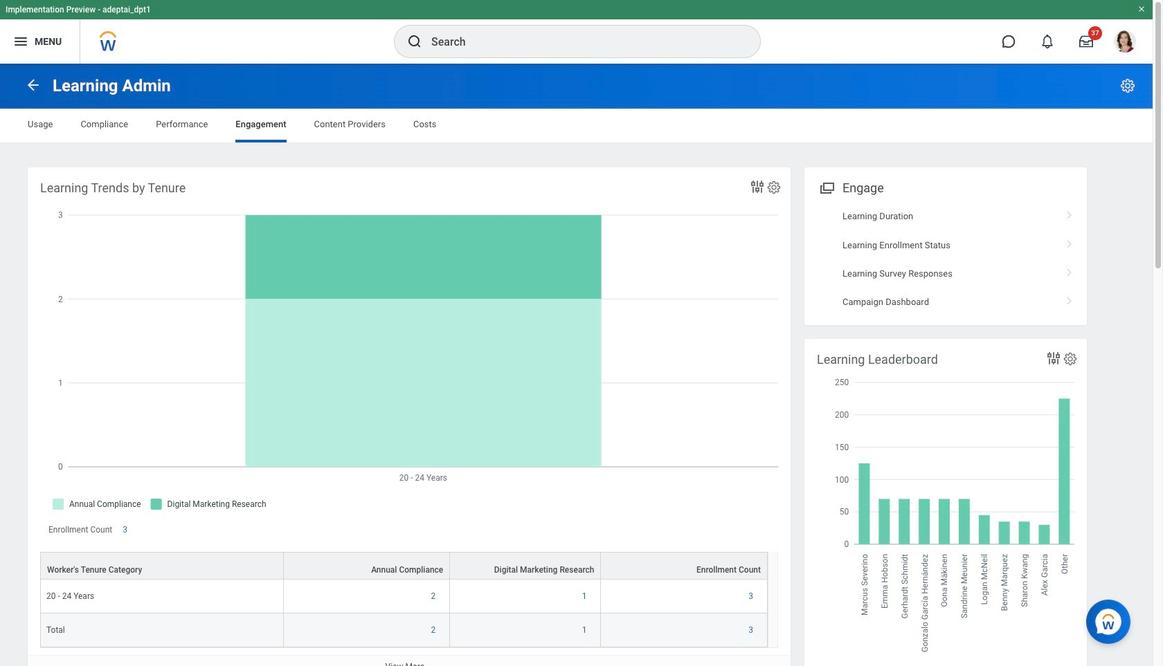 Task type: describe. For each thing, give the bounding box(es) containing it.
20 - 24 years element
[[46, 590, 94, 602]]

search image
[[407, 33, 423, 50]]

configure learning trends by tenure image
[[767, 180, 782, 195]]

Search Workday  search field
[[431, 26, 732, 57]]

1 chevron right image from the top
[[1061, 206, 1079, 220]]

row for total element
[[40, 581, 768, 615]]

learning trends by tenure element
[[28, 168, 791, 667]]

configure this page image
[[1120, 78, 1137, 94]]

2 chevron right image from the top
[[1061, 235, 1079, 249]]

menu group image
[[817, 178, 836, 197]]

close environment banner image
[[1138, 5, 1146, 13]]

justify image
[[12, 33, 29, 50]]

configure and view chart data image
[[1046, 350, 1062, 367]]



Task type: locate. For each thing, give the bounding box(es) containing it.
row
[[40, 553, 768, 581], [40, 581, 768, 615], [40, 615, 768, 648]]

configure and view chart data image
[[749, 179, 766, 195]]

total element
[[46, 624, 65, 636]]

tab list
[[14, 109, 1139, 143]]

row for 20 - 24 years element
[[40, 553, 768, 581]]

3 row from the top
[[40, 615, 768, 648]]

learning leaderboard element
[[805, 339, 1087, 667]]

chevron right image
[[1061, 206, 1079, 220], [1061, 235, 1079, 249], [1061, 264, 1079, 278], [1061, 293, 1079, 306]]

main content
[[0, 64, 1153, 667]]

notifications large image
[[1041, 35, 1055, 48]]

2 row from the top
[[40, 581, 768, 615]]

3 chevron right image from the top
[[1061, 264, 1079, 278]]

banner
[[0, 0, 1153, 64]]

4 chevron right image from the top
[[1061, 293, 1079, 306]]

previous page image
[[25, 77, 42, 93]]

1 row from the top
[[40, 553, 768, 581]]

profile logan mcneil image
[[1114, 30, 1137, 55]]

inbox large image
[[1080, 35, 1094, 48]]

configure learning leaderboard image
[[1063, 352, 1078, 367]]

list
[[805, 202, 1087, 317]]



Task type: vqa. For each thing, say whether or not it's contained in the screenshot.
team logan mcneil "element"
no



